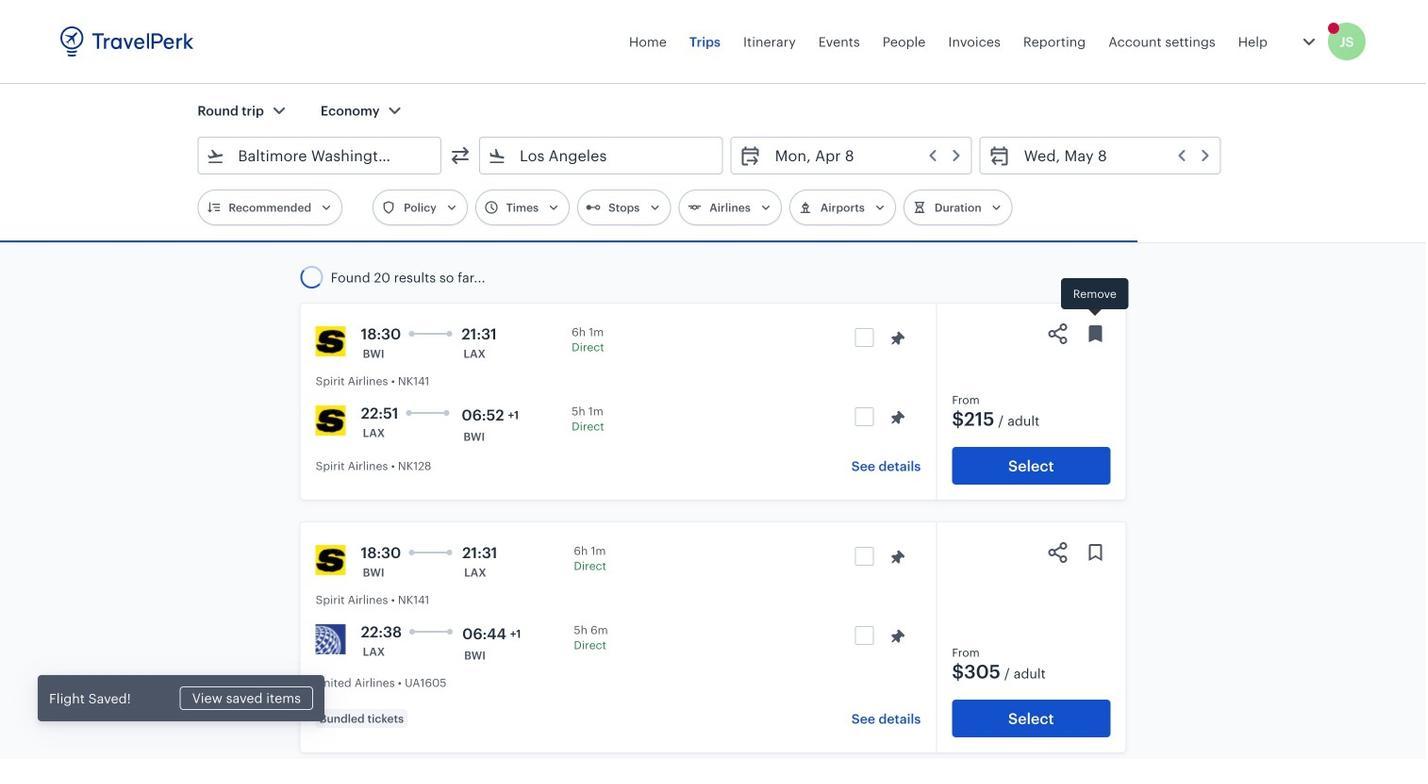 Task type: locate. For each thing, give the bounding box(es) containing it.
united airlines image
[[316, 625, 346, 655]]

tooltip
[[1061, 278, 1129, 319]]

2 spirit airlines image from the top
[[316, 406, 346, 436]]

To search field
[[507, 141, 698, 171]]

1 vertical spatial spirit airlines image
[[316, 406, 346, 436]]

From search field
[[225, 141, 416, 171]]

spirit airlines image
[[316, 326, 346, 357], [316, 406, 346, 436]]

Depart field
[[762, 141, 964, 171]]

0 vertical spatial spirit airlines image
[[316, 326, 346, 357]]



Task type: describe. For each thing, give the bounding box(es) containing it.
1 spirit airlines image from the top
[[316, 326, 346, 357]]

Return field
[[1011, 141, 1213, 171]]

spirit airlines image
[[316, 545, 346, 576]]



Task type: vqa. For each thing, say whether or not it's contained in the screenshot.
the Return 'text box'
no



